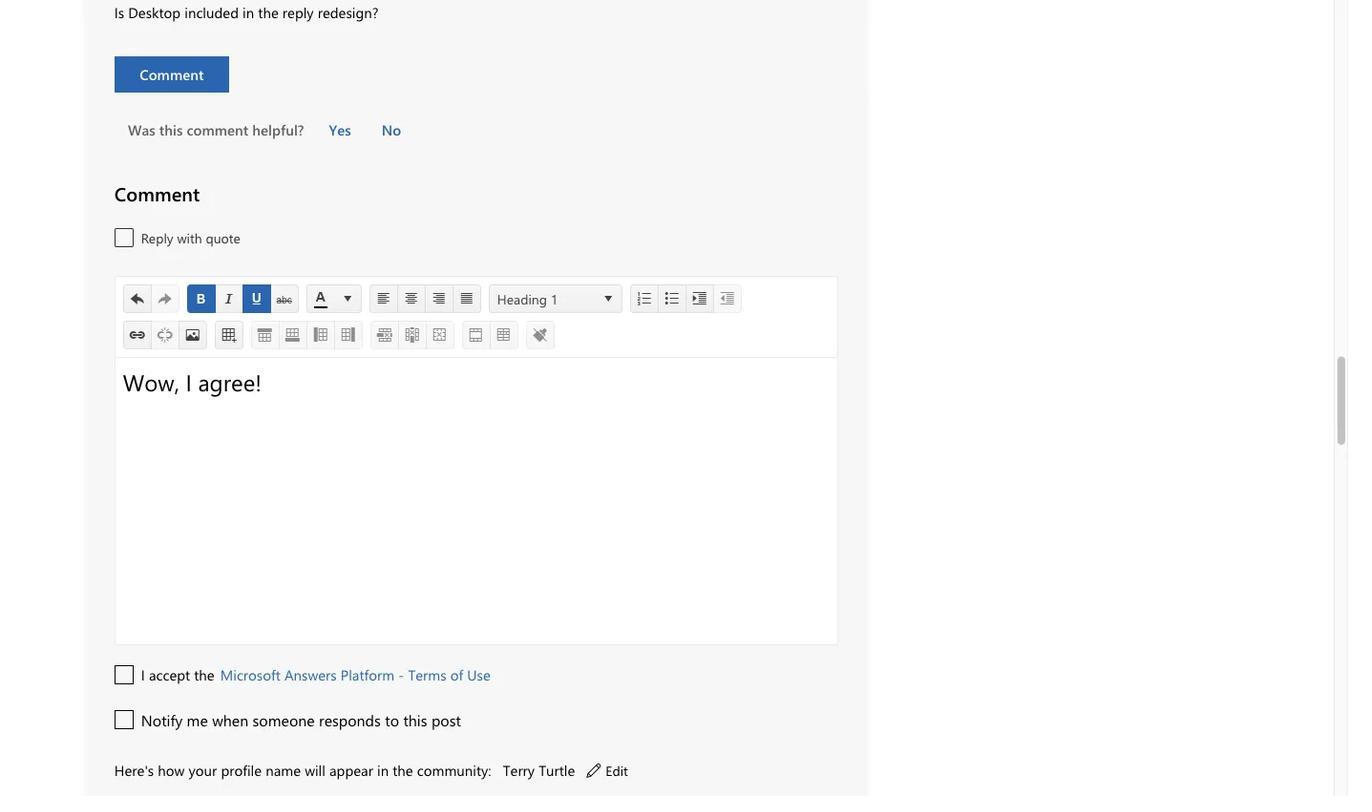 Task type: describe. For each thing, give the bounding box(es) containing it.
1 horizontal spatial this
[[404, 710, 428, 730]]

Heading 1 field
[[489, 285, 623, 313]]

me
[[187, 710, 208, 730]]

comment button
[[114, 56, 229, 92]]

here's
[[114, 761, 154, 780]]

terms
[[408, 666, 447, 685]]

no
[[382, 120, 401, 139]]

edit
[[606, 762, 628, 780]]

included
[[185, 3, 239, 22]]

of
[[451, 666, 464, 685]]

microsoft
[[221, 666, 281, 685]]

how
[[158, 761, 185, 780]]

profile
[[221, 761, 262, 780]]

1
[[551, 290, 558, 307]]

reply
[[141, 229, 173, 246]]

notify me when someone responds to this post
[[141, 710, 461, 730]]

reply with quote
[[141, 229, 240, 246]]

yes
[[329, 120, 351, 139]]

community:
[[417, 761, 492, 780]]

heading 1 toolbar
[[115, 277, 838, 358]]

notify
[[141, 710, 183, 730]]

1 vertical spatial comment
[[114, 181, 200, 206]]

0 vertical spatial this
[[159, 120, 183, 139]]

Post a question or answer text field
[[115, 358, 838, 645]]

edit image
[[587, 763, 601, 782]]

someone
[[253, 710, 315, 730]]

quote
[[206, 229, 240, 246]]

was this comment helpful?
[[128, 120, 304, 139]]

0 horizontal spatial in
[[243, 3, 254, 22]]



Task type: vqa. For each thing, say whether or not it's contained in the screenshot.
top Community
no



Task type: locate. For each thing, give the bounding box(es) containing it.
comment up the was
[[140, 64, 204, 83]]

2 horizontal spatial the
[[393, 761, 413, 780]]

in right included
[[243, 3, 254, 22]]

0 horizontal spatial i
[[141, 666, 145, 685]]

use
[[467, 666, 491, 685]]

i
[[186, 367, 192, 397], [141, 666, 145, 685]]

1 vertical spatial this
[[404, 710, 428, 730]]

answers
[[285, 666, 337, 685]]

comment inside comment button
[[140, 64, 204, 83]]

accept
[[149, 666, 190, 685]]

i right wow,
[[186, 367, 192, 397]]

1 vertical spatial i
[[141, 666, 145, 685]]

1 horizontal spatial in
[[377, 761, 389, 780]]

i inside "text field"
[[186, 367, 192, 397]]

1 horizontal spatial i
[[186, 367, 192, 397]]

editorTools.foreColorLabel field
[[307, 285, 362, 313]]

yes button
[[316, 115, 365, 143]]

comment
[[187, 120, 249, 139]]

group
[[123, 285, 179, 313], [187, 285, 299, 313], [370, 285, 481, 313], [630, 285, 742, 313], [123, 321, 207, 349], [251, 321, 363, 349], [371, 321, 455, 349], [462, 321, 519, 349]]

agree!
[[198, 367, 262, 397]]

the left 'reply'
[[258, 3, 279, 22]]

wow,
[[123, 367, 179, 397]]

is
[[114, 3, 124, 22]]

post
[[432, 710, 461, 730]]

Here's how your profile name will appear in the community: text field
[[503, 756, 587, 786]]

-
[[399, 666, 404, 685]]

in
[[243, 3, 254, 22], [377, 761, 389, 780]]

heading
[[498, 290, 547, 307]]

0 vertical spatial in
[[243, 3, 254, 22]]

0 horizontal spatial the
[[194, 666, 215, 685]]

was
[[128, 120, 155, 139]]

heading 1
[[498, 290, 558, 307]]

0 horizontal spatial this
[[159, 120, 183, 139]]

with
[[177, 229, 202, 246]]

platform
[[341, 666, 395, 685]]

the right accept
[[194, 666, 215, 685]]

in right appear
[[377, 761, 389, 780]]

appear
[[330, 761, 373, 780]]

here's how your profile name will appear in the community:
[[114, 761, 492, 780]]

comment
[[140, 64, 204, 83], [114, 181, 200, 206]]

the left community:
[[393, 761, 413, 780]]

desktop
[[128, 3, 181, 22]]

i left accept
[[141, 666, 145, 685]]

is desktop included in the reply redesign?
[[114, 3, 379, 22]]

no button
[[369, 115, 415, 143]]

i accept the microsoft answers platform - terms of use
[[141, 666, 491, 685]]

name
[[266, 761, 301, 780]]

reply
[[283, 3, 314, 22]]

1 vertical spatial the
[[194, 666, 215, 685]]

helpful?
[[253, 120, 304, 139]]

when
[[212, 710, 249, 730]]

this
[[159, 120, 183, 139], [404, 710, 428, 730]]

1 vertical spatial in
[[377, 761, 389, 780]]

redesign?
[[318, 3, 379, 22]]

0 vertical spatial the
[[258, 3, 279, 22]]

this right to
[[404, 710, 428, 730]]

1 horizontal spatial the
[[258, 3, 279, 22]]

the
[[258, 3, 279, 22], [194, 666, 215, 685], [393, 761, 413, 780]]

0 vertical spatial i
[[186, 367, 192, 397]]

0 vertical spatial comment
[[140, 64, 204, 83]]

responds
[[319, 710, 381, 730]]

wow, i agree!
[[123, 367, 262, 397]]

2 vertical spatial the
[[393, 761, 413, 780]]

microsoft answers platform - terms of use link
[[219, 664, 493, 687]]

to
[[385, 710, 399, 730]]

this right the was
[[159, 120, 183, 139]]

your
[[189, 761, 217, 780]]

will
[[305, 761, 326, 780]]

comment up 'reply'
[[114, 181, 200, 206]]



